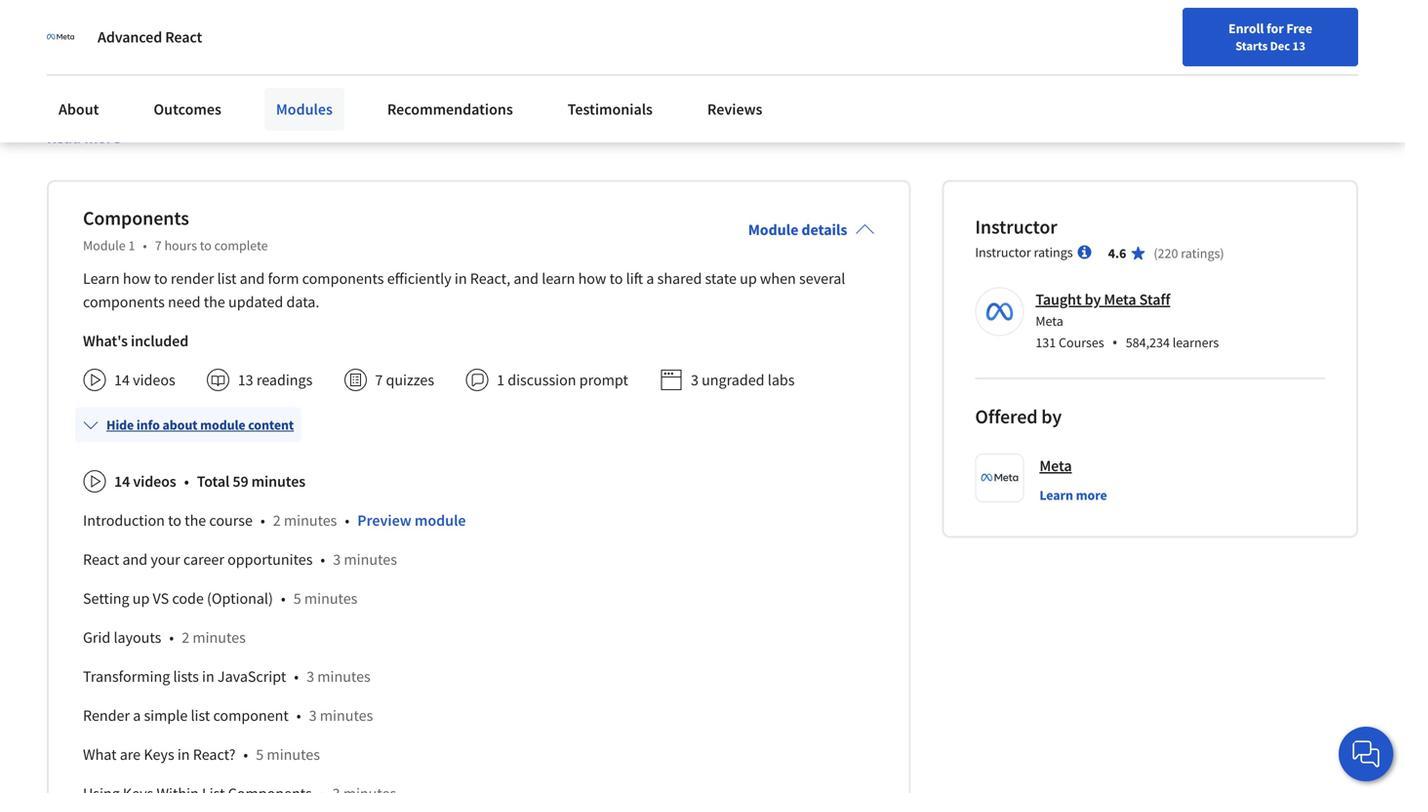 Task type: describe. For each thing, give the bounding box(es) containing it.
1 vertical spatial hooks
[[168, 334, 206, 353]]

1 horizontal spatial composition
[[212, 396, 291, 414]]

such
[[248, 150, 278, 169]]

3 down tools
[[333, 550, 341, 570]]

3 left "ungraded" on the top of page
[[691, 370, 699, 390]]

0 horizontal spatial new
[[157, 150, 184, 169]]

framework
[[510, 170, 580, 189]]

become
[[450, 52, 501, 71]]

the left basics
[[325, 703, 346, 722]]

learners
[[1173, 334, 1219, 351]]

chat with us image
[[1350, 739, 1382, 770]]

modules link
[[264, 88, 344, 131]]

the inside the learn how to render list and form components efficiently in react, and learn how to lift a shared state up when several components need the updated data.
[[204, 292, 225, 312]]

preview module link
[[357, 511, 466, 531]]

1 vertical spatial meta
[[1036, 312, 1063, 330]]

1 vertical spatial be
[[99, 642, 115, 660]]

4.6
[[1108, 245, 1126, 262]]

them
[[320, 334, 354, 353]]

1 horizontal spatial use
[[374, 334, 397, 353]]

dig
[[773, 109, 793, 128]]

them.
[[696, 109, 733, 128]]

the down 59
[[219, 498, 240, 517]]

components up own.
[[294, 109, 373, 128]]

• inside taught by meta staff meta 131 courses • 584,234 learners
[[1112, 332, 1118, 353]]

1 use from the top
[[75, 334, 99, 353]]

learn how to use more advanced react concepts and features, become proficient in jsx, and confidently test your applications.
[[47, 52, 773, 91]]

with down characteristics
[[522, 129, 550, 148]]

reviews
[[707, 100, 762, 119]]

setting
[[83, 589, 129, 609]]

a left simple
[[133, 706, 141, 726]]

in inside the learn how to render list and form components efficiently in react, and learn how to lift a shared state up when several components need the updated data.
[[455, 269, 467, 289]]

javascript.
[[553, 703, 618, 722]]

instructor for instructor ratings
[[975, 244, 1031, 261]]

of right tree
[[424, 293, 437, 312]]

1 vertical spatial 7
[[375, 370, 383, 390]]

different
[[142, 109, 197, 128]]

7 inside components module 1 • 7 hours to complete
[[155, 237, 162, 254]]

shared inside you'll examine different types of react components and learn various characteristics and when to use them. you'll dig into more advanced hooks and create your own. you'll look into building forms with react. you'll explore component composition and new patterns, such as higher order components and render props. you'll create a web application that consumes api data and get familiar with the most commonly used react framework integrations, tools, and testing techniques. by the end of this course, you will be able to: • render lists and form components efficiently in react. • lift shared state up when several components need the updated data. • leverage react context to share global state for a tree of components. • fetch data from a remote server. • use advanced hooks in react, and put them to use within your application. • build your own custom hooks. • understand jsx in depth. • embrace component composition techniques • use advanced patterns to encapsulate common behavior via higher order components and render props. • test your react components. • build a portfolio using react. you'll gain experience with the following tools and software: • react.js • jsx • react • html, css, and javascript • vscode you will be able to leverage the potential of this course to develop new skills, improve productivity, act effectively with data and boost your career. to take this course, you should understand the basics of react, html, css, and javascript. additionally, it always helps to have a can-do attitude!
[[99, 273, 143, 291]]

14 videos inside info about module content element
[[114, 472, 176, 491]]

learn for learn how to use more advanced react concepts and features, become proficient in jsx, and confidently test your applications.
[[47, 52, 83, 71]]

act
[[675, 642, 694, 660]]

1 horizontal spatial ratings
[[1181, 245, 1220, 262]]

0 horizontal spatial 13
[[238, 370, 253, 390]]

render
[[171, 269, 214, 289]]

software:
[[368, 498, 427, 517]]

learn for learn how to render list and form components efficiently in react, and learn how to lift a shared state up when several components need the updated data.
[[83, 269, 120, 289]]

efficiently inside you'll examine different types of react components and learn various characteristics and when to use them. you'll dig into more advanced hooks and create your own. you'll look into building forms with react. you'll explore component composition and new patterns, such as higher order components and render props. you'll create a web application that consumes api data and get familiar with the most commonly used react framework integrations, tools, and testing techniques. by the end of this course, you will be able to: • render lists and form components efficiently in react. • lift shared state up when several components need the updated data. • leverage react context to share global state for a tree of components. • fetch data from a remote server. • use advanced hooks in react, and put them to use within your application. • build your own custom hooks. • understand jsx in depth. • embrace component composition techniques • use advanced patterns to encapsulate common behavior via higher order components and render props. • test your react components. • build a portfolio using react. you'll gain experience with the following tools and software: • react.js • jsx • react • html, css, and javascript • vscode you will be able to leverage the potential of this course to develop new skills, improve productivity, act effectively with data and boost your career. to take this course, you should understand the basics of react, html, css, and javascript. additionally, it always helps to have a can-do attitude!
[[299, 252, 361, 271]]

components up fetch
[[83, 292, 165, 312]]

• inside components module 1 • 7 hours to complete
[[143, 237, 147, 254]]

learn inside you'll examine different types of react components and learn various characteristics and when to use them. you'll dig into more advanced hooks and create your own. you'll look into building forms with react. you'll explore component composition and new patterns, such as higher order components and render props. you'll create a web application that consumes api data and get familiar with the most commonly used react framework integrations, tools, and testing techniques. by the end of this course, you will be able to: • render lists and form components efficiently in react. • lift shared state up when several components need the updated data. • leverage react context to share global state for a tree of components. • fetch data from a remote server. • use advanced hooks in react, and put them to use within your application. • build your own custom hooks. • understand jsx in depth. • embrace component composition techniques • use advanced patterns to encapsulate common behavior via higher order components and render props. • test your react components. • build a portfolio using react. you'll gain experience with the following tools and software: • react.js • jsx • react • html, css, and javascript • vscode you will be able to leverage the potential of this course to develop new skills, improve productivity, act effectively with data and boost your career. to take this course, you should understand the basics of react, html, css, and javascript. additionally, it always helps to have a can-do attitude!
[[405, 109, 438, 128]]

0 vertical spatial component
[[684, 129, 757, 148]]

your down grid layouts • 2 minutes
[[146, 662, 176, 681]]

0 vertical spatial data
[[140, 170, 168, 189]]

of right types
[[239, 109, 252, 128]]

lift
[[626, 269, 643, 289]]

1 vertical spatial html,
[[450, 703, 491, 722]]

to left leverage
[[149, 642, 163, 660]]

instructor for instructor
[[975, 215, 1057, 239]]

1 horizontal spatial react.
[[380, 252, 418, 271]]

1 vertical spatial module
[[415, 511, 466, 531]]

react right the 'used'
[[471, 170, 506, 189]]

via
[[442, 416, 460, 435]]

to:
[[313, 232, 330, 250]]

by
[[47, 232, 63, 250]]

data. inside you'll examine different types of react components and learn various characteristics and when to use them. you'll dig into more advanced hooks and create your own. you'll look into building forms with react. you'll explore component composition and new patterns, such as higher order components and render props. you'll create a web application that consumes api data and get familiar with the most commonly used react framework integrations, tools, and testing techniques. by the end of this course, you will be able to: • render lists and form components efficiently in react. • lift shared state up when several components need the updated data. • leverage react context to share global state for a tree of components. • fetch data from a remote server. • use advanced hooks in react, and put them to use within your application. • build your own custom hooks. • understand jsx in depth. • embrace component composition techniques • use advanced patterns to encapsulate common behavior via higher order components and render props. • test your react components. • build a portfolio using react. you'll gain experience with the following tools and software: • react.js • jsx • react • html, css, and javascript • vscode you will be able to leverage the potential of this course to develop new skills, improve productivity, act effectively with data and boost your career. to take this course, you should understand the basics of react, html, css, and javascript. additionally, it always helps to have a can-do attitude!
[[490, 273, 522, 291]]

advanced inside learn how to use more advanced react concepts and features, become proficient in jsx, and confidently test your applications.
[[198, 52, 259, 71]]

0 vertical spatial course,
[[162, 232, 208, 250]]

potential
[[248, 642, 305, 660]]

a right from
[[180, 314, 187, 332]]

0 vertical spatial react.
[[553, 129, 592, 148]]

of right basics
[[392, 703, 405, 722]]

1 vertical spatial this
[[325, 642, 348, 660]]

0 vertical spatial order
[[345, 150, 383, 169]]

0 horizontal spatial able
[[119, 642, 146, 660]]

patterns,
[[187, 150, 245, 169]]

1 vertical spatial you
[[174, 703, 197, 722]]

1 vertical spatial course,
[[124, 703, 170, 722]]

0 vertical spatial components
[[387, 150, 469, 169]]

skills,
[[499, 642, 533, 660]]

(
[[1154, 245, 1158, 262]]

videos inside info about module content element
[[133, 472, 176, 491]]

0 horizontal spatial composition
[[47, 150, 126, 169]]

the up tree
[[408, 273, 429, 291]]

testimonials
[[568, 100, 653, 119]]

0 vertical spatial be
[[263, 232, 279, 250]]

discussion
[[508, 370, 576, 390]]

read more button
[[47, 128, 121, 148]]

total
[[197, 472, 230, 491]]

2 vertical spatial data
[[47, 662, 75, 681]]

react, inside the learn how to render list and form components efficiently in react, and learn how to lift a shared state up when several components need the updated data.
[[470, 269, 510, 289]]

render a simple list component • 3 minutes
[[83, 706, 373, 726]]

enroll for free starts dec 13
[[1228, 20, 1312, 54]]

advanced down the embrace
[[103, 416, 164, 435]]

5 for what are keys in react?
[[256, 745, 264, 765]]

2 vertical spatial this
[[97, 703, 120, 722]]

about link
[[47, 88, 111, 131]]

following
[[243, 498, 301, 517]]

you'll up read at the left top of page
[[47, 109, 80, 128]]

common
[[322, 416, 379, 435]]

1 horizontal spatial this
[[135, 232, 158, 250]]

a left tree
[[383, 293, 391, 312]]

1 inside components module 1 • 7 hours to complete
[[128, 237, 135, 254]]

can-
[[92, 724, 119, 742]]

about
[[162, 416, 198, 434]]

attitude!
[[139, 724, 193, 742]]

read more
[[47, 129, 121, 147]]

meta image
[[47, 23, 74, 51]]

1 vertical spatial 2
[[182, 628, 189, 648]]

course inside you'll examine different types of react components and learn various characteristics and when to use them. you'll dig into more advanced hooks and create your own. you'll look into building forms with react. you'll explore component composition and new patterns, such as higher order components and render props. you'll create a web application that consumes api data and get familiar with the most commonly used react framework integrations, tools, and testing techniques. by the end of this course, you will be able to: • render lists and form components efficiently in react. • lift shared state up when several components need the updated data. • leverage react context to share global state for a tree of components. • fetch data from a remote server. • use advanced hooks in react, and put them to use within your application. • build your own custom hooks. • understand jsx in depth. • embrace component composition techniques • use advanced patterns to encapsulate common behavior via higher order components and render props. • test your react components. • build a portfolio using react. you'll gain experience with the following tools and software: • react.js • jsx • react • html, css, and javascript • vscode you will be able to leverage the potential of this course to develop new skills, improve productivity, act effectively with data and boost your career. to take this course, you should understand the basics of react, html, css, and javascript. additionally, it always helps to have a can-do attitude!
[[351, 642, 394, 660]]

you'll left look
[[330, 129, 363, 148]]

have
[[47, 724, 77, 742]]

1 vertical spatial will
[[75, 642, 96, 660]]

hide info about module content button
[[75, 408, 302, 443]]

1 vertical spatial data
[[113, 314, 142, 332]]

2 vertical spatial react.
[[219, 457, 257, 476]]

render up framework
[[500, 150, 546, 169]]

you'll left dig
[[736, 109, 770, 128]]

in inside learn how to use more advanced react concepts and features, become proficient in jsx, and confidently test your applications.
[[569, 52, 581, 71]]

the up transforming lists in javascript • 3 minutes
[[224, 642, 244, 660]]

you'll down testimonials
[[595, 129, 629, 148]]

several inside the learn how to render list and form components efficiently in react, and learn how to lift a shared state up when several components need the updated data.
[[799, 269, 845, 289]]

content
[[248, 416, 294, 434]]

1 vertical spatial jsx
[[75, 539, 94, 558]]

with down the as
[[275, 170, 302, 189]]

0 vertical spatial higher
[[299, 150, 342, 169]]

1 horizontal spatial new
[[469, 642, 495, 660]]

react up setting
[[75, 560, 110, 578]]

need inside you'll examine different types of react components and learn various characteristics and when to use them. you'll dig into more advanced hooks and create your own. you'll look into building forms with react. you'll explore component composition and new patterns, such as higher order components and render props. you'll create a web application that consumes api data and get familiar with the most commonly used react framework integrations, tools, and testing techniques. by the end of this course, you will be able to: • render lists and form components efficiently in react. • lift shared state up when several components need the updated data. • leverage react context to share global state for a tree of components. • fetch data from a remote server. • use advanced hooks in react, and put them to use within your application. • build your own custom hooks. • understand jsx in depth. • embrace component composition techniques • use advanced patterns to encapsulate common behavior via higher order components and render props. • test your react components. • build a portfolio using react. you'll gain experience with the following tools and software: • react.js • jsx • react • html, css, and javascript • vscode you will be able to leverage the potential of this course to develop new skills, improve productivity, act effectively with data and boost your career. to take this course, you should understand the basics of react, html, css, and javascript. additionally, it always helps to have a can-do attitude!
[[373, 273, 405, 291]]

react up from
[[136, 293, 171, 312]]

simple
[[144, 706, 188, 726]]

experience
[[114, 498, 184, 517]]

updated inside you'll examine different types of react components and learn various characteristics and when to use them. you'll dig into more advanced hooks and create your own. you'll look into building forms with react. you'll explore component composition and new patterns, such as higher order components and render props. you'll create a web application that consumes api data and get familiar with the most commonly used react framework integrations, tools, and testing techniques. by the end of this course, you will be able to: • render lists and form components efficiently in react. • lift shared state up when several components need the updated data. • leverage react context to share global state for a tree of components. • fetch data from a remote server. • use advanced hooks in react, and put them to use within your application. • build your own custom hooks. • understand jsx in depth. • embrace component composition techniques • use advanced patterns to encapsulate common behavior via higher order components and render props. • test your react components. • build a portfolio using react. you'll gain experience with the following tools and software: • react.js • jsx • react • html, css, and javascript • vscode you will be able to leverage the potential of this course to develop new skills, improve productivity, act effectively with data and boost your career. to take this course, you should understand the basics of react, html, css, and javascript. additionally, it always helps to have a can-do attitude!
[[433, 273, 486, 291]]

react.js
[[75, 519, 124, 537]]

list inside info about module content element
[[191, 706, 210, 726]]

career.
[[179, 662, 223, 681]]

2 vertical spatial react,
[[408, 703, 447, 722]]

advanced down examine
[[85, 129, 146, 148]]

0 horizontal spatial html,
[[75, 580, 116, 599]]

updated inside the learn how to render list and form components efficiently in react, and learn how to lift a shared state up when several components need the updated data.
[[228, 292, 283, 312]]

more inside learn how to use more advanced react concepts and features, become proficient in jsx, and confidently test your applications.
[[160, 52, 194, 71]]

0 horizontal spatial props.
[[550, 150, 590, 169]]

your right 'within'
[[443, 334, 472, 353]]

understand
[[247, 703, 322, 722]]

vs
[[153, 589, 169, 609]]

free
[[1286, 20, 1312, 37]]

1 horizontal spatial will
[[239, 232, 260, 250]]

tools
[[305, 498, 336, 517]]

0 vertical spatial into
[[796, 109, 821, 128]]

your up the as
[[263, 129, 292, 148]]

get
[[199, 170, 219, 189]]

hide info about module content
[[106, 416, 294, 434]]

how for render
[[123, 269, 151, 289]]

module details
[[748, 220, 847, 240]]

react inside info about module content element
[[83, 550, 119, 570]]

components inside components module 1 • 7 hours to complete
[[83, 206, 189, 230]]

131
[[1036, 334, 1056, 351]]

integrations,
[[583, 170, 663, 189]]

1 horizontal spatial when
[[614, 109, 649, 128]]

your inside learn how to use more advanced react concepts and features, become proficient in jsx, and confidently test your applications.
[[740, 52, 769, 71]]

1 horizontal spatial able
[[283, 232, 310, 250]]

recommendations link
[[376, 88, 525, 131]]

features,
[[390, 52, 446, 71]]

learn how to render list and form components efficiently in react, and learn how to lift a shared state up when several components need the updated data.
[[83, 269, 845, 312]]

0 horizontal spatial react,
[[225, 334, 264, 353]]

5 for setting up vs code (optional)
[[293, 589, 301, 609]]

your inside info about module content element
[[151, 550, 180, 570]]

list inside the learn how to render list and form components efficiently in react, and learn how to lift a shared state up when several components need the updated data.
[[217, 269, 236, 289]]

0 vertical spatial css,
[[119, 580, 146, 599]]

coursera image
[[23, 16, 147, 47]]

test
[[75, 437, 102, 455]]

behavior
[[383, 416, 439, 435]]

your up the understand
[[111, 355, 140, 373]]

info
[[136, 416, 160, 434]]

productivity,
[[593, 642, 672, 660]]

complete
[[214, 237, 268, 254]]

develop
[[415, 642, 465, 660]]

2 vertical spatial components
[[551, 416, 633, 435]]

to inside components module 1 • 7 hours to complete
[[200, 237, 212, 254]]

components module 1 • 7 hours to complete
[[83, 206, 268, 254]]

advanced up own
[[103, 334, 164, 353]]

a left can-
[[81, 724, 88, 742]]

a left portfolio
[[111, 457, 119, 476]]

1 vertical spatial higher
[[464, 416, 506, 435]]

more inside you'll examine different types of react components and learn various characteristics and when to use them. you'll dig into more advanced hooks and create your own. you'll look into building forms with react. you'll explore component composition and new patterns, such as higher order components and render props. you'll create a web application that consumes api data and get familiar with the most commonly used react framework integrations, tools, and testing techniques. by the end of this course, you will be able to: • render lists and form components efficiently in react. • lift shared state up when several components need the updated data. • leverage react context to share global state for a tree of components. • fetch data from a remote server. • use advanced hooks in react, and put them to use within your application. • build your own custom hooks. • understand jsx in depth. • embrace component composition techniques • use advanced patterns to encapsulate common behavior via higher order components and render props. • test your react components. • build a portfolio using react. you'll gain experience with the following tools and software: • react.js • jsx • react • html, css, and javascript • vscode you will be able to leverage the potential of this course to develop new skills, improve productivity, act effectively with data and boost your career. to take this course, you should understand the basics of react, html, css, and javascript. additionally, it always helps to have a can-do attitude!
[[47, 129, 81, 148]]

what
[[83, 745, 117, 765]]

your down hide
[[105, 437, 134, 455]]

to left share on the top
[[228, 293, 241, 312]]

0 horizontal spatial when
[[202, 273, 237, 291]]

to right patterns
[[225, 416, 238, 435]]

read
[[47, 129, 81, 147]]

testing
[[732, 170, 776, 189]]

within
[[400, 334, 439, 353]]

instructor ratings
[[975, 244, 1073, 261]]

to inside info about module content element
[[168, 511, 181, 531]]

hide
[[106, 416, 134, 434]]

584,234
[[1126, 334, 1170, 351]]

0 vertical spatial hooks
[[149, 129, 188, 148]]

7 quizzes
[[375, 370, 434, 390]]

to up explore
[[653, 109, 666, 128]]

concepts
[[301, 52, 358, 71]]

0 vertical spatial components.
[[440, 293, 524, 312]]

1 horizontal spatial you
[[211, 232, 235, 250]]

leverage
[[75, 293, 133, 312]]

components up global
[[289, 273, 369, 291]]

3 left basics
[[309, 706, 317, 726]]

0 vertical spatial create
[[219, 129, 259, 148]]

render down "ungraded" on the top of page
[[665, 416, 711, 435]]

learn for learn more
[[1039, 487, 1073, 504]]

efficiently inside the learn how to render list and form components efficiently in react, and learn how to lift a shared state up when several components need the updated data.
[[387, 269, 451, 289]]

1 videos from the top
[[133, 370, 175, 390]]

1 vertical spatial components.
[[177, 437, 260, 455]]

react inside learn how to use more advanced react concepts and features, become proficient in jsx, and confidently test your applications.
[[263, 52, 298, 71]]

react right advanced
[[165, 27, 202, 47]]

jsx,
[[584, 52, 607, 71]]

enroll
[[1228, 20, 1264, 37]]

1 horizontal spatial 2
[[273, 511, 281, 531]]

1 vertical spatial create
[[631, 150, 671, 169]]

render inside info about module content element
[[83, 706, 130, 726]]

to left lift at the top left of the page
[[609, 269, 623, 289]]

info about module content element
[[75, 400, 875, 793]]

1 horizontal spatial module
[[748, 220, 798, 240]]

0 vertical spatial jsx
[[154, 375, 173, 394]]

3 up understand
[[306, 667, 314, 687]]

introduction
[[83, 511, 165, 531]]

it
[[704, 703, 712, 722]]

transforming lists in javascript • 3 minutes
[[83, 667, 371, 687]]

offered by
[[975, 405, 1062, 429]]

state inside the learn how to render list and form components efficiently in react, and learn how to lift a shared state up when several components need the updated data.
[[705, 269, 737, 289]]

of right potential
[[308, 642, 321, 660]]

more inside 'button'
[[84, 129, 121, 147]]

course inside info about module content element
[[209, 511, 253, 531]]

data. inside the learn how to render list and form components efficiently in react, and learn how to lift a shared state up when several components need the updated data.
[[286, 292, 319, 312]]

a left web
[[674, 150, 682, 169]]

remote
[[191, 314, 238, 332]]

2 horizontal spatial how
[[578, 269, 606, 289]]



Task type: vqa. For each thing, say whether or not it's contained in the screenshot.


Task type: locate. For each thing, give the bounding box(es) containing it.
render down 'end' at the top left
[[75, 252, 121, 271]]

1 vertical spatial into
[[398, 129, 423, 148]]

create down explore
[[631, 150, 671, 169]]

0 horizontal spatial shared
[[99, 273, 143, 291]]

shared right lift at the top left of the page
[[657, 269, 702, 289]]

menu item
[[1032, 20, 1158, 83]]

0 horizontal spatial ratings
[[1034, 244, 1073, 261]]

the left most
[[306, 170, 327, 189]]

0 horizontal spatial you
[[174, 703, 197, 722]]

prompt
[[579, 370, 628, 390]]

and
[[362, 52, 386, 71], [610, 52, 635, 71], [377, 109, 401, 128], [586, 109, 611, 128], [192, 129, 216, 148], [129, 150, 154, 169], [472, 150, 497, 169], [171, 170, 196, 189], [705, 170, 729, 189], [153, 252, 178, 271], [240, 269, 265, 289], [514, 269, 539, 289], [267, 334, 292, 353], [637, 416, 661, 435], [340, 498, 364, 517], [122, 550, 147, 570], [150, 580, 174, 599], [79, 662, 103, 681], [525, 703, 549, 722]]

component down the them.
[[684, 129, 757, 148]]

component inside info about module content element
[[213, 706, 289, 726]]

used
[[437, 170, 468, 189]]

by for offered
[[1041, 405, 1062, 429]]

0 vertical spatial instructor
[[975, 215, 1057, 239]]

data down leverage
[[113, 314, 142, 332]]

0 horizontal spatial lists
[[125, 252, 150, 271]]

2 vertical spatial component
[[213, 706, 289, 726]]

offered
[[975, 405, 1038, 429]]

advanced
[[198, 52, 259, 71], [85, 129, 146, 148], [103, 334, 164, 353], [103, 416, 164, 435]]

1 horizontal spatial how
[[123, 269, 151, 289]]

2 horizontal spatial react.
[[553, 129, 592, 148]]

ungraded
[[702, 370, 765, 390]]

gain
[[84, 498, 111, 517]]

0 vertical spatial this
[[135, 232, 158, 250]]

composition down the read more 'button' in the left top of the page
[[47, 150, 126, 169]]

react up portfolio
[[138, 437, 173, 455]]

taught by meta staff image
[[978, 290, 1021, 333]]

1 down application.
[[497, 370, 504, 390]]

to inside learn how to use more advanced react concepts and features, become proficient in jsx, and confidently test your applications.
[[117, 52, 131, 71]]

0 vertical spatial react,
[[470, 269, 510, 289]]

•
[[143, 237, 147, 254], [47, 252, 52, 271], [47, 273, 52, 291], [47, 293, 52, 312], [47, 314, 52, 332], [1112, 332, 1118, 353], [47, 334, 52, 353], [47, 355, 52, 373], [47, 375, 52, 394], [47, 396, 52, 414], [47, 416, 52, 435], [47, 437, 52, 455], [47, 457, 52, 476], [184, 472, 189, 491], [260, 511, 265, 531], [345, 511, 350, 531], [47, 519, 52, 537], [47, 539, 52, 558], [320, 550, 325, 570], [47, 560, 52, 578], [47, 580, 52, 599], [281, 589, 286, 609], [47, 601, 52, 619], [169, 628, 174, 648], [294, 667, 299, 687], [296, 706, 301, 726], [243, 745, 248, 765]]

1 horizontal spatial need
[[373, 273, 405, 291]]

videos down included
[[133, 370, 175, 390]]

7 left quizzes
[[375, 370, 383, 390]]

techniques.
[[47, 191, 121, 210]]

2 horizontal spatial this
[[325, 642, 348, 660]]

)
[[1220, 245, 1224, 262]]

1 vertical spatial order
[[510, 416, 548, 435]]

1 vertical spatial css,
[[494, 703, 521, 722]]

0 horizontal spatial for
[[361, 293, 380, 312]]

1 14 videos from the top
[[114, 370, 175, 390]]

1 horizontal spatial learn
[[542, 269, 575, 289]]

put
[[295, 334, 317, 353]]

hours
[[164, 237, 197, 254]]

you'll left gain
[[47, 498, 80, 517]]

preview
[[357, 511, 411, 531]]

0 horizontal spatial module
[[200, 416, 245, 434]]

are
[[120, 745, 141, 765]]

form up context
[[181, 252, 212, 271]]

with right effectively
[[766, 642, 793, 660]]

javascript inside info about module content element
[[217, 667, 286, 687]]

higher
[[299, 150, 342, 169], [464, 416, 506, 435]]

when down module details
[[760, 269, 796, 289]]

0 horizontal spatial higher
[[299, 150, 342, 169]]

module inside dropdown button
[[200, 416, 245, 434]]

the inside info about module content element
[[185, 511, 206, 531]]

1 build from the top
[[75, 355, 108, 373]]

1 horizontal spatial form
[[268, 269, 299, 289]]

this
[[135, 232, 158, 250], [325, 642, 348, 660], [97, 703, 120, 722]]

vscode
[[75, 601, 124, 619]]

14 inside info about module content element
[[114, 472, 130, 491]]

course up the react and your career opportunites • 3 minutes in the bottom of the page
[[209, 511, 253, 531]]

1 vertical spatial data.
[[286, 292, 319, 312]]

taught by meta staff meta 131 courses • 584,234 learners
[[1036, 290, 1219, 353]]

with down total
[[188, 498, 215, 517]]

order down look
[[345, 150, 383, 169]]

how up applications.
[[87, 52, 114, 71]]

render
[[500, 150, 546, 169], [75, 252, 121, 271], [665, 416, 711, 435], [83, 706, 130, 726]]

readings
[[256, 370, 313, 390]]

learn more
[[1039, 487, 1107, 504]]

1 vertical spatial use
[[75, 416, 99, 435]]

into right look
[[398, 129, 423, 148]]

components.
[[440, 293, 524, 312], [177, 437, 260, 455]]

depth.
[[192, 375, 234, 394]]

how for use
[[87, 52, 114, 71]]

2 up opportunites
[[273, 511, 281, 531]]

recommendations
[[387, 100, 513, 119]]

the right by
[[66, 232, 87, 250]]

react?
[[193, 745, 236, 765]]

lists inside info about module content element
[[173, 667, 199, 687]]

1 horizontal spatial list
[[217, 269, 236, 289]]

efficiently down to:
[[299, 252, 361, 271]]

when inside the learn how to render list and form components efficiently in react, and learn how to lift a shared state up when several components need the updated data.
[[760, 269, 796, 289]]

lists inside you'll examine different types of react components and learn various characteristics and when to use them. you'll dig into more advanced hooks and create your own. you'll look into building forms with react. you'll explore component composition and new patterns, such as higher order components and render props. you'll create a web application that consumes api data and get familiar with the most commonly used react framework integrations, tools, and testing techniques. by the end of this course, you will be able to: • render lists and form components efficiently in react. • lift shared state up when several components need the updated data. • leverage react context to share global state for a tree of components. • fetch data from a remote server. • use advanced hooks in react, and put them to use within your application. • build your own custom hooks. • understand jsx in depth. • embrace component composition techniques • use advanced patterns to encapsulate common behavior via higher order components and render props. • test your react components. • build a portfolio using react. you'll gain experience with the following tools and software: • react.js • jsx • react • html, css, and javascript • vscode you will be able to leverage the potential of this course to develop new skills, improve productivity, act effectively with data and boost your career. to take this course, you should understand the basics of react, html, css, and javascript. additionally, it always helps to have a can-do attitude!
[[125, 252, 150, 271]]

updated up server.
[[228, 292, 283, 312]]

1 vertical spatial 1
[[497, 370, 504, 390]]

shared
[[657, 269, 702, 289], [99, 273, 143, 291]]

0 vertical spatial for
[[1266, 20, 1284, 37]]

be up the boost on the left of page
[[99, 642, 115, 660]]

how left lift at the top left of the page
[[578, 269, 606, 289]]

lists down leverage
[[173, 667, 199, 687]]

this left the hours
[[135, 232, 158, 250]]

1 horizontal spatial state
[[326, 293, 358, 312]]

0 vertical spatial 14 videos
[[114, 370, 175, 390]]

explore
[[632, 129, 681, 148]]

module
[[200, 416, 245, 434], [415, 511, 466, 531]]

2 build from the top
[[75, 457, 108, 476]]

1 horizontal spatial updated
[[433, 273, 486, 291]]

1 horizontal spatial up
[[181, 273, 198, 291]]

by inside taught by meta staff meta 131 courses • 584,234 learners
[[1085, 290, 1101, 310]]

learn inside the learn how to render list and form components efficiently in react, and learn how to lift a shared state up when several components need the updated data.
[[542, 269, 575, 289]]

taught
[[1036, 290, 1082, 310]]

up inside the learn how to render list and form components efficiently in react, and learn how to lift a shared state up when several components need the updated data.
[[740, 269, 757, 289]]

by for taught
[[1085, 290, 1101, 310]]

this up can-
[[97, 703, 120, 722]]

component down transforming lists in javascript • 3 minutes
[[213, 706, 289, 726]]

0 horizontal spatial 2
[[182, 628, 189, 648]]

advanced react
[[98, 27, 202, 47]]

learn inside button
[[1039, 487, 1073, 504]]

state right global
[[326, 293, 358, 312]]

2
[[273, 511, 281, 531], [182, 628, 189, 648]]

helps
[[762, 703, 796, 722]]

0 horizontal spatial css,
[[119, 580, 146, 599]]

by right taught at right
[[1085, 290, 1101, 310]]

how inside learn how to use more advanced react concepts and features, become proficient in jsx, and confidently test your applications.
[[87, 52, 114, 71]]

course, up attitude!
[[124, 703, 170, 722]]

state right lift at the top left of the page
[[705, 269, 737, 289]]

new left skills,
[[469, 642, 495, 660]]

1 vertical spatial build
[[75, 457, 108, 476]]

hooks down different
[[149, 129, 188, 148]]

efficiently
[[299, 252, 361, 271], [387, 269, 451, 289]]

0 vertical spatial updated
[[433, 273, 486, 291]]

learn inside learn how to use more advanced react concepts and features, become proficient in jsx, and confidently test your applications.
[[47, 52, 83, 71]]

components up share on the top
[[216, 252, 296, 271]]

learn left lift at the top left of the page
[[542, 269, 575, 289]]

0 vertical spatial need
[[373, 273, 405, 291]]

0 horizontal spatial how
[[87, 52, 114, 71]]

will
[[239, 232, 260, 250], [75, 642, 96, 660]]

of right 'end' at the top left
[[118, 232, 131, 250]]

staff
[[1139, 290, 1170, 310]]

0 vertical spatial 5
[[293, 589, 301, 609]]

ratings
[[1034, 244, 1073, 261], [1181, 245, 1220, 262]]

0 horizontal spatial use
[[134, 52, 157, 71]]

end
[[91, 232, 115, 250]]

the up "remote"
[[204, 292, 225, 312]]

you
[[211, 232, 235, 250], [174, 703, 197, 722]]

your right test
[[740, 52, 769, 71]]

for inside you'll examine different types of react components and learn various characteristics and when to use them. you'll dig into more advanced hooks and create your own. you'll look into building forms with react. you'll explore component composition and new patterns, such as higher order components and render props. you'll create a web application that consumes api data and get familiar with the most commonly used react framework integrations, tools, and testing techniques. by the end of this course, you will be able to: • render lists and form components efficiently in react. • lift shared state up when several components need the updated data. • leverage react context to share global state for a tree of components. • fetch data from a remote server. • use advanced hooks in react, and put them to use within your application. • build your own custom hooks. • understand jsx in depth. • embrace component composition techniques • use advanced patterns to encapsulate common behavior via higher order components and render props. • test your react components. • build a portfolio using react. you'll gain experience with the following tools and software: • react.js • jsx • react • html, css, and javascript • vscode you will be able to leverage the potential of this course to develop new skills, improve productivity, act effectively with data and boost your career. to take this course, you should understand the basics of react, html, css, and javascript. additionally, it always helps to have a can-do attitude!
[[361, 293, 380, 312]]

0 vertical spatial 13
[[1292, 38, 1305, 54]]

2 up career. on the bottom left of page
[[182, 628, 189, 648]]

commonly
[[366, 170, 433, 189]]

2 horizontal spatial component
[[684, 129, 757, 148]]

several inside you'll examine different types of react components and learn various characteristics and when to use them. you'll dig into more advanced hooks and create your own. you'll look into building forms with react. you'll explore component composition and new patterns, such as higher order components and render props. you'll create a web application that consumes api data and get familiar with the most commonly used react framework integrations, tools, and testing techniques. by the end of this course, you will be able to: • render lists and form components efficiently in react. • lift shared state up when several components need the updated data. • leverage react context to share global state for a tree of components. • fetch data from a remote server. • use advanced hooks in react, and put them to use within your application. • build your own custom hooks. • understand jsx in depth. • embrace component composition techniques • use advanced patterns to encapsulate common behavior via higher order components and render props. • test your react components. • build a portfolio using react. you'll gain experience with the following tools and software: • react.js • jsx • react • html, css, and javascript • vscode you will be able to leverage the potential of this course to develop new skills, improve productivity, act effectively with data and boost your career. to take this course, you should understand the basics of react, html, css, and javascript. additionally, it always helps to have a can-do attitude!
[[240, 273, 286, 291]]

into right dig
[[796, 109, 821, 128]]

props. up framework
[[550, 150, 590, 169]]

keys
[[144, 745, 174, 765]]

minutes
[[251, 472, 305, 491], [284, 511, 337, 531], [344, 550, 397, 570], [304, 589, 357, 609], [193, 628, 246, 648], [317, 667, 371, 687], [320, 706, 373, 726], [267, 745, 320, 765]]

use
[[75, 334, 99, 353], [75, 416, 99, 435]]

module inside components module 1 • 7 hours to complete
[[83, 237, 126, 254]]

to right them
[[357, 334, 370, 353]]

will down familiar
[[239, 232, 260, 250]]

learn inside the learn how to render list and form components efficiently in react, and learn how to lift a shared state up when several components need the updated data.
[[83, 269, 120, 289]]

need inside the learn how to render list and form components efficiently in react, and learn how to lift a shared state up when several components need the updated data.
[[168, 292, 201, 312]]

up down module details
[[740, 269, 757, 289]]

2 vertical spatial meta
[[1039, 456, 1072, 476]]

react, up application.
[[470, 269, 510, 289]]

higher right via
[[464, 416, 506, 435]]

for inside the enroll for free starts dec 13
[[1266, 20, 1284, 37]]

up inside info about module content element
[[132, 589, 150, 609]]

learn up leverage
[[83, 269, 120, 289]]

13 inside the enroll for free starts dec 13
[[1292, 38, 1305, 54]]

1 vertical spatial by
[[1041, 405, 1062, 429]]

1 instructor from the top
[[975, 215, 1057, 239]]

dec
[[1270, 38, 1290, 54]]

14 videos
[[114, 370, 175, 390], [114, 472, 176, 491]]

that
[[789, 150, 815, 169]]

up inside you'll examine different types of react components and learn various characteristics and when to use them. you'll dig into more advanced hooks and create your own. you'll look into building forms with react. you'll explore component composition and new patterns, such as higher order components and render props. you'll create a web application that consumes api data and get familiar with the most commonly used react framework integrations, tools, and testing techniques. by the end of this course, you will be able to: • render lists and form components efficiently in react. • lift shared state up when several components need the updated data. • leverage react context to share global state for a tree of components. • fetch data from a remote server. • use advanced hooks in react, and put them to use within your application. • build your own custom hooks. • understand jsx in depth. • embrace component composition techniques • use advanced patterns to encapsulate common behavior via higher order components and render props. • test your react components. • build a portfolio using react. you'll gain experience with the following tools and software: • react.js • jsx • react • html, css, and javascript • vscode you will be able to leverage the potential of this course to develop new skills, improve productivity, act effectively with data and boost your career. to take this course, you should understand the basics of react, html, css, and javascript. additionally, it always helps to have a can-do attitude!
[[181, 273, 198, 291]]

applications.
[[47, 73, 127, 91]]

0 horizontal spatial jsx
[[75, 539, 94, 558]]

1 horizontal spatial component
[[213, 706, 289, 726]]

14
[[114, 370, 130, 390], [114, 472, 130, 491]]

1 horizontal spatial 1
[[497, 370, 504, 390]]

to right the hours
[[200, 237, 212, 254]]

0 horizontal spatial will
[[75, 642, 96, 660]]

0 vertical spatial props.
[[550, 150, 590, 169]]

0 vertical spatial 1
[[128, 237, 135, 254]]

build down test
[[75, 457, 108, 476]]

lists
[[125, 252, 150, 271], [173, 667, 199, 687]]

to right helps
[[800, 703, 813, 722]]

up
[[740, 269, 757, 289], [181, 273, 198, 291], [132, 589, 150, 609]]

2 vertical spatial use
[[374, 334, 397, 353]]

form inside the learn how to render list and form components efficiently in react, and learn how to lift a shared state up when several components need the updated data.
[[268, 269, 299, 289]]

shared inside the learn how to render list and form components efficiently in react, and learn how to lift a shared state up when several components need the updated data.
[[657, 269, 702, 289]]

use down fetch
[[75, 334, 99, 353]]

1 horizontal spatial jsx
[[154, 375, 173, 394]]

you'll up integrations,
[[594, 150, 627, 169]]

13
[[1292, 38, 1305, 54], [238, 370, 253, 390]]

to left render
[[154, 269, 168, 289]]

react. up tree
[[380, 252, 418, 271]]

included
[[131, 331, 188, 351]]

react up such
[[255, 109, 290, 128]]

meta up learn more
[[1039, 456, 1072, 476]]

and inside info about module content element
[[122, 550, 147, 570]]

various
[[441, 109, 488, 128]]

components down to:
[[302, 269, 384, 289]]

react left concepts
[[263, 52, 298, 71]]

order
[[345, 150, 383, 169], [510, 416, 548, 435]]

2 14 videos from the top
[[114, 472, 176, 491]]

1 horizontal spatial lists
[[173, 667, 199, 687]]

for
[[1266, 20, 1284, 37], [361, 293, 380, 312]]

1 vertical spatial 14 videos
[[114, 472, 176, 491]]

2 instructor from the top
[[975, 244, 1031, 261]]

0 horizontal spatial component
[[135, 396, 208, 414]]

1 horizontal spatial components
[[387, 150, 469, 169]]

familiar
[[223, 170, 271, 189]]

types
[[201, 109, 235, 128]]

0 horizontal spatial be
[[99, 642, 115, 660]]

1 14 from the top
[[114, 370, 130, 390]]

building
[[426, 129, 477, 148]]

what's
[[83, 331, 128, 351]]

2 use from the top
[[75, 416, 99, 435]]

0 vertical spatial module
[[200, 416, 245, 434]]

global
[[284, 293, 323, 312]]

meta link
[[1039, 454, 1072, 478]]

a inside the learn how to render list and form components efficiently in react, and learn how to lift a shared state up when several components need the updated data.
[[646, 269, 654, 289]]

modules
[[276, 100, 333, 119]]

be left to:
[[263, 232, 279, 250]]

share
[[245, 293, 281, 312]]

what are keys in react? • 5 minutes
[[83, 745, 320, 765]]

2 14 from the top
[[114, 472, 130, 491]]

html, down develop
[[450, 703, 491, 722]]

videos up experience
[[133, 472, 176, 491]]

1 horizontal spatial data.
[[490, 273, 522, 291]]

2 horizontal spatial use
[[669, 109, 692, 128]]

instructor up instructor ratings
[[975, 215, 1057, 239]]

what's included
[[83, 331, 188, 351]]

0 horizontal spatial by
[[1041, 405, 1062, 429]]

api
[[115, 170, 136, 189]]

html, up vscode
[[75, 580, 116, 599]]

javascript
[[178, 580, 239, 599], [217, 667, 286, 687]]

tools,
[[666, 170, 701, 189]]

updated up 'within'
[[433, 273, 486, 291]]

0 vertical spatial javascript
[[178, 580, 239, 599]]

consumes
[[47, 170, 112, 189]]

hooks.
[[225, 355, 268, 373]]

examine
[[84, 109, 139, 128]]

1 vertical spatial react.
[[380, 252, 418, 271]]

need
[[373, 273, 405, 291], [168, 292, 201, 312]]

1 horizontal spatial course
[[351, 642, 394, 660]]

0 vertical spatial use
[[134, 52, 157, 71]]

data.
[[490, 273, 522, 291], [286, 292, 319, 312]]

1 vertical spatial props.
[[714, 416, 755, 435]]

efficiently up tree
[[387, 269, 451, 289]]

react and your career opportunites • 3 minutes
[[83, 550, 397, 570]]

outcomes link
[[142, 88, 233, 131]]

0 vertical spatial meta
[[1104, 290, 1136, 310]]

javascript inside you'll examine different types of react components and learn various characteristics and when to use them. you'll dig into more advanced hooks and create your own. you'll look into building forms with react. you'll explore component composition and new patterns, such as higher order components and render props. you'll create a web application that consumes api data and get familiar with the most commonly used react framework integrations, tools, and testing techniques. by the end of this course, you will be able to: • render lists and form components efficiently in react. • lift shared state up when several components need the updated data. • leverage react context to share global state for a tree of components. • fetch data from a remote server. • use advanced hooks in react, and put them to use within your application. • build your own custom hooks. • understand jsx in depth. • embrace component composition techniques • use advanced patterns to encapsulate common behavior via higher order components and render props. • test your react components. • build a portfolio using react. you'll gain experience with the following tools and software: • react.js • jsx • react • html, css, and javascript • vscode you will be able to leverage the potential of this course to develop new skills, improve productivity, act effectively with data and boost your career. to take this course, you should understand the basics of react, html, css, and javascript. additionally, it always helps to have a can-do attitude!
[[178, 580, 239, 599]]

to left develop
[[398, 642, 411, 660]]

components down prompt
[[551, 416, 633, 435]]

able up the boost on the left of page
[[119, 642, 146, 660]]

13 down the 'free'
[[1292, 38, 1305, 54]]

1 vertical spatial composition
[[212, 396, 291, 414]]

0 horizontal spatial react.
[[219, 457, 257, 476]]

to
[[117, 52, 131, 71], [653, 109, 666, 128], [200, 237, 212, 254], [154, 269, 168, 289], [609, 269, 623, 289], [228, 293, 241, 312], [357, 334, 370, 353], [225, 416, 238, 435], [168, 511, 181, 531], [149, 642, 163, 660], [398, 642, 411, 660], [800, 703, 813, 722]]

0 vertical spatial composition
[[47, 150, 126, 169]]

this right potential
[[325, 642, 348, 660]]

( 220 ratings )
[[1154, 245, 1224, 262]]

1 horizontal spatial react,
[[408, 703, 447, 722]]

shared up leverage
[[99, 273, 143, 291]]

videos
[[133, 370, 175, 390], [133, 472, 176, 491]]

1 horizontal spatial shared
[[657, 269, 702, 289]]

show notifications image
[[1178, 24, 1202, 48]]

layouts
[[114, 628, 161, 648]]

1 vertical spatial list
[[191, 706, 210, 726]]

javascript down potential
[[217, 667, 286, 687]]

composition
[[47, 150, 126, 169], [212, 396, 291, 414]]

2 videos from the top
[[133, 472, 176, 491]]

components down api
[[83, 206, 189, 230]]

1 vertical spatial videos
[[133, 472, 176, 491]]

css, down skills,
[[494, 703, 521, 722]]

module up lift
[[83, 237, 126, 254]]

higher down own.
[[299, 150, 342, 169]]

more inside button
[[1076, 487, 1107, 504]]

1 horizontal spatial into
[[796, 109, 821, 128]]

you right the hours
[[211, 232, 235, 250]]

use inside learn how to use more advanced react concepts and features, become proficient in jsx, and confidently test your applications.
[[134, 52, 157, 71]]

do
[[119, 724, 136, 742]]

you
[[47, 642, 71, 660]]

0 vertical spatial learn
[[47, 52, 83, 71]]

css, left vs
[[119, 580, 146, 599]]

instructor
[[975, 215, 1057, 239], [975, 244, 1031, 261]]

form inside you'll examine different types of react components and learn various characteristics and when to use them. you'll dig into more advanced hooks and create your own. you'll look into building forms with react. you'll explore component composition and new patterns, such as higher order components and render props. you'll create a web application that consumes api data and get familiar with the most commonly used react framework integrations, tools, and testing techniques. by the end of this course, you will be able to: • render lists and form components efficiently in react. • lift shared state up when several components need the updated data. • leverage react context to share global state for a tree of components. • fetch data from a remote server. • use advanced hooks in react, and put them to use within your application. • build your own custom hooks. • understand jsx in depth. • embrace component composition techniques • use advanced patterns to encapsulate common behavior via higher order components and render props. • test your react components. • build a portfolio using react. you'll gain experience with the following tools and software: • react.js • jsx • react • html, css, and javascript • vscode you will be able to leverage the potential of this course to develop new skills, improve productivity, act effectively with data and boost your career. to take this course, you should understand the basics of react, html, css, and javascript. additionally, it always helps to have a can-do attitude!
[[181, 252, 212, 271]]

0 vertical spatial html,
[[75, 580, 116, 599]]

hooks
[[149, 129, 188, 148], [168, 334, 206, 353]]

0 horizontal spatial state
[[146, 273, 178, 291]]

when up explore
[[614, 109, 649, 128]]

5 down opportunites
[[293, 589, 301, 609]]

react down react.js
[[83, 550, 119, 570]]



